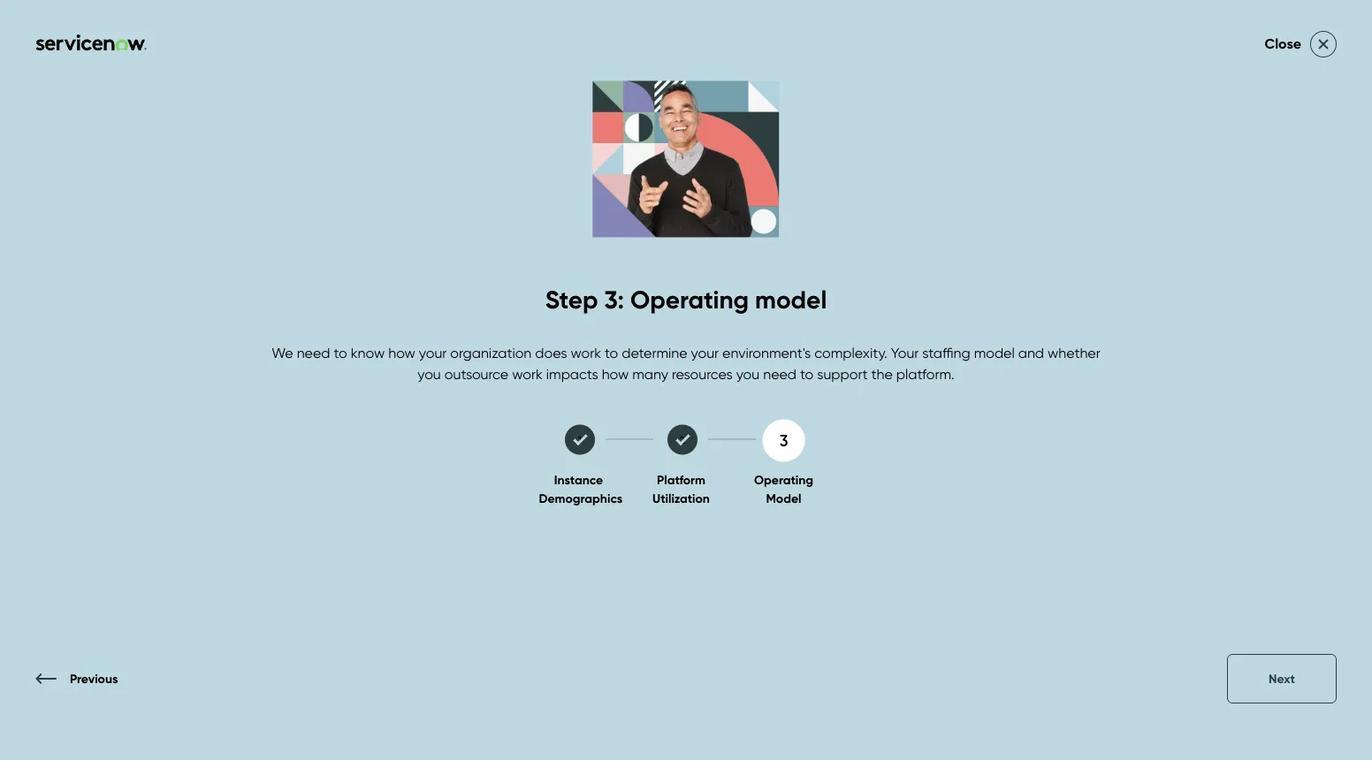 Task type: describe. For each thing, give the bounding box(es) containing it.
a inside use the platform team estimator to find out how many people you need to build your team a
[[1369, 416, 1373, 434]]

servicenow platform team estimator
[[780, 194, 1306, 302]]

support
[[804, 73, 856, 91]]

impacts
[[546, 366, 599, 383]]

platform
[[903, 332, 958, 349]]

events
[[499, 73, 541, 91]]

we need to know how your organization does work to determine your environment's complexity. your staffing model and whether you outsource work impacts how many resources you need to support the platform.
[[272, 344, 1101, 383]]

operating model
[[754, 473, 814, 506]]

utilization
[[653, 491, 710, 506]]

organization
[[451, 344, 532, 362]]

many inside use the platform team estimator to find out how many people you need to build your team a
[[1095, 416, 1131, 434]]

support
[[817, 366, 868, 383]]

resources
[[672, 366, 733, 383]]

platform utilization
[[653, 473, 710, 506]]

1 horizontal spatial work
[[571, 344, 602, 362]]

team inside your servicenow® platform team establishes, maintains, and extends servicenow as a strate
[[961, 332, 996, 349]]

to left support
[[800, 366, 814, 383]]

determine
[[622, 344, 688, 362]]

your inside we need to know how your organization does work to determine your environment's complexity. your staffing model and whether you outsource work impacts how many resources you need to support the platform.
[[891, 344, 919, 362]]

step
[[545, 284, 598, 315]]

previous
[[70, 672, 118, 687]]

1 horizontal spatial you
[[737, 366, 760, 383]]

linkedin image
[[43, 674, 63, 695]]

services
[[678, 73, 732, 91]]

complexity.
[[815, 344, 888, 362]]

out
[[1039, 416, 1061, 434]]

next link
[[1228, 655, 1337, 704]]

get
[[776, 73, 800, 91]]

1 horizontal spatial need
[[764, 366, 797, 383]]

step 3: operating model
[[545, 284, 827, 315]]

platform inside platform utilization
[[657, 473, 706, 488]]

team inside use the platform team estimator to find out how many people you need to build your team a
[[891, 416, 926, 434]]

a inside your servicenow® platform team establishes, maintains, and extends servicenow as a strate
[[1330, 332, 1339, 349]]

establishes,
[[999, 332, 1074, 349]]

extends
[[1177, 332, 1228, 349]]

servicenow inside your servicenow® platform team establishes, maintains, and extends servicenow as a strate
[[1232, 332, 1308, 349]]

platform inside use the platform team estimator to find out how many people you need to build your team a
[[833, 416, 887, 434]]

platform inside the servicenow platform team estimator
[[1022, 194, 1189, 246]]

find
[[1011, 416, 1035, 434]]

0 horizontal spatial model
[[755, 284, 827, 315]]

environment's
[[723, 344, 811, 362]]

1 horizontal spatial operating
[[754, 473, 814, 488]]

0 horizontal spatial your
[[419, 344, 447, 362]]

0 horizontal spatial and
[[544, 73, 570, 91]]

we
[[272, 344, 293, 362]]

whether
[[1048, 344, 1101, 362]]

use
[[780, 416, 804, 434]]

servicenow inside the servicenow platform team estimator
[[780, 194, 1011, 246]]

1
[[578, 434, 582, 446]]

your inside use the platform team estimator to find out how many people you need to build your team a
[[1300, 416, 1328, 434]]

to left build
[[1248, 416, 1261, 434]]

platform.
[[897, 366, 955, 383]]

to left find
[[994, 416, 1008, 434]]

many inside we need to know how your organization does work to determine your environment's complexity. your staffing model and whether you outsource work impacts how many resources you need to support the platform.
[[633, 366, 669, 383]]

events and webinars link
[[499, 65, 635, 100]]

estimator inside the servicenow platform team estimator
[[780, 249, 967, 302]]



Task type: locate. For each thing, give the bounding box(es) containing it.
need down environment's
[[764, 366, 797, 383]]

and left extends
[[1147, 332, 1173, 349]]

people
[[1134, 416, 1180, 434]]

model
[[766, 491, 802, 506]]

events and webinars
[[499, 73, 635, 91]]

1 vertical spatial platform
[[833, 416, 887, 434]]

model inside we need to know how your organization does work to determine your environment's complexity. your staffing model and whether you outsource work impacts how many resources you need to support the platform.
[[974, 344, 1015, 362]]

2 vertical spatial how
[[1064, 416, 1091, 434]]

the inside use the platform team estimator to find out how many people you need to build your team a
[[808, 416, 829, 434]]

strate
[[1343, 332, 1373, 349]]

demographics
[[539, 491, 623, 506]]

1 horizontal spatial team
[[1199, 194, 1306, 246]]

0 vertical spatial platform
[[1022, 194, 1189, 246]]

your right build
[[1300, 416, 1328, 434]]

1 horizontal spatial a
[[1369, 416, 1373, 434]]

know
[[351, 344, 385, 362]]

model right staffing on the right
[[974, 344, 1015, 362]]

work down does
[[512, 366, 543, 383]]

1 vertical spatial team
[[1331, 416, 1366, 434]]

your up outsource
[[419, 344, 447, 362]]

0 horizontal spatial the
[[808, 416, 829, 434]]

0 vertical spatial servicenow
[[780, 194, 1011, 246]]

as
[[1311, 332, 1327, 349]]

team inside the servicenow platform team estimator
[[1199, 194, 1306, 246]]

0 horizontal spatial need
[[297, 344, 330, 362]]

need
[[297, 344, 330, 362], [764, 366, 797, 383], [1211, 416, 1244, 434]]

1 vertical spatial need
[[764, 366, 797, 383]]

need left build
[[1211, 416, 1244, 434]]

model up environment's
[[755, 284, 827, 315]]

0 horizontal spatial how
[[389, 344, 416, 362]]

instance
[[554, 473, 603, 488]]

1 horizontal spatial team
[[1331, 416, 1366, 434]]

your servicenow® platform team establishes, maintains, and extends servicenow as a strate
[[780, 332, 1373, 391]]

2 horizontal spatial how
[[1064, 416, 1091, 434]]

twitter image
[[117, 674, 137, 695]]

0 horizontal spatial team
[[891, 416, 926, 434]]

1 horizontal spatial and
[[1019, 344, 1045, 362]]

work
[[571, 344, 602, 362], [512, 366, 543, 383]]

outsource
[[445, 366, 509, 383]]

0 vertical spatial estimator
[[780, 249, 967, 302]]

0 vertical spatial team
[[1199, 194, 1306, 246]]

1 vertical spatial a
[[1369, 416, 1373, 434]]

and right events
[[544, 73, 570, 91]]

does
[[535, 344, 567, 362]]

the right use
[[808, 416, 829, 434]]

estimator down platform.
[[930, 416, 991, 434]]

maintains,
[[1077, 332, 1144, 349]]

0 horizontal spatial work
[[512, 366, 543, 383]]

2 horizontal spatial platform
[[1022, 194, 1189, 246]]

close
[[1265, 35, 1302, 52]]

operating up model
[[754, 473, 814, 488]]

your
[[780, 332, 808, 349], [891, 344, 919, 362]]

1 horizontal spatial many
[[1095, 416, 1131, 434]]

how inside use the platform team estimator to find out how many people you need to build your team a
[[1064, 416, 1091, 434]]

a right as
[[1330, 332, 1339, 349]]

you left outsource
[[418, 366, 441, 383]]

many left people
[[1095, 416, 1131, 434]]

estimator inside use the platform team estimator to find out how many people you need to build your team a
[[930, 416, 991, 434]]

your
[[419, 344, 447, 362], [691, 344, 719, 362], [1300, 416, 1328, 434]]

many down determine at top
[[633, 366, 669, 383]]

3:
[[605, 284, 624, 315]]

and left whether
[[1019, 344, 1045, 362]]

to left know
[[334, 344, 347, 362]]

0 vertical spatial the
[[872, 366, 893, 383]]

1 vertical spatial many
[[1095, 416, 1131, 434]]

1 horizontal spatial the
[[872, 366, 893, 383]]

staffing
[[923, 344, 971, 362]]

your up resources
[[691, 344, 719, 362]]

use the platform team estimator to find out how many people you need to build your team a
[[780, 416, 1373, 455]]

work up impacts
[[571, 344, 602, 362]]

0 horizontal spatial you
[[418, 366, 441, 383]]

and
[[544, 73, 570, 91], [1147, 332, 1173, 349], [1019, 344, 1045, 362]]

your inside your servicenow® platform team establishes, maintains, and extends servicenow as a strate
[[780, 332, 808, 349]]

estimator
[[780, 249, 967, 302], [930, 416, 991, 434]]

model
[[755, 284, 827, 315], [974, 344, 1015, 362]]

how
[[389, 344, 416, 362], [602, 366, 629, 383], [1064, 416, 1091, 434]]

1 vertical spatial estimator
[[930, 416, 991, 434]]

1 horizontal spatial platform
[[833, 416, 887, 434]]

1 vertical spatial work
[[512, 366, 543, 383]]

0 vertical spatial operating
[[631, 284, 749, 315]]

the inside we need to know how your organization does work to determine your environment's complexity. your staffing model and whether you outsource work impacts how many resources you need to support the platform.
[[872, 366, 893, 383]]

2 vertical spatial platform
[[657, 473, 706, 488]]

1 horizontal spatial your
[[691, 344, 719, 362]]

2 horizontal spatial and
[[1147, 332, 1173, 349]]

platform
[[1022, 194, 1189, 246], [833, 416, 887, 434], [657, 473, 706, 488]]

0 vertical spatial a
[[1330, 332, 1339, 349]]

2 horizontal spatial your
[[1300, 416, 1328, 434]]

to left determine at top
[[605, 344, 619, 362]]

need right we
[[297, 344, 330, 362]]

0 vertical spatial model
[[755, 284, 827, 315]]

1 horizontal spatial model
[[974, 344, 1015, 362]]

you right people
[[1184, 416, 1207, 434]]

services link
[[678, 65, 732, 100]]

1 horizontal spatial how
[[602, 366, 629, 383]]

0 horizontal spatial a
[[1330, 332, 1339, 349]]

webinars
[[574, 73, 635, 91]]

build
[[1265, 416, 1297, 434]]

estimator up servicenow®
[[780, 249, 967, 302]]

1 vertical spatial servicenow
[[1232, 332, 1308, 349]]

next
[[1269, 672, 1296, 687]]

1 horizontal spatial servicenow
[[1232, 332, 1308, 349]]

and inside we need to know how your organization does work to determine your environment's complexity. your staffing model and whether you outsource work impacts how many resources you need to support the platform.
[[1019, 344, 1045, 362]]

operating
[[631, 284, 749, 315], [754, 473, 814, 488]]

how right know
[[389, 344, 416, 362]]

operating up determine at top
[[631, 284, 749, 315]]

you down environment's
[[737, 366, 760, 383]]

how right out
[[1064, 416, 1091, 434]]

team
[[961, 332, 996, 349], [1331, 416, 1366, 434]]

2
[[680, 434, 686, 446]]

0 horizontal spatial platform
[[657, 473, 706, 488]]

1 vertical spatial team
[[891, 416, 926, 434]]

2 horizontal spatial need
[[1211, 416, 1244, 434]]

to
[[334, 344, 347, 362], [605, 344, 619, 362], [800, 366, 814, 383], [994, 416, 1008, 434], [1248, 416, 1261, 434]]

you inside use the platform team estimator to find out how many people you need to build your team a
[[1184, 416, 1207, 434]]

your up platform.
[[891, 344, 919, 362]]

instance demographics
[[539, 473, 623, 506]]

1 vertical spatial how
[[602, 366, 629, 383]]

team right build
[[1331, 416, 1366, 434]]

0 vertical spatial many
[[633, 366, 669, 383]]

0 horizontal spatial servicenow
[[780, 194, 1011, 246]]

you
[[418, 366, 441, 383], [737, 366, 760, 383], [1184, 416, 1207, 434]]

team inside use the platform team estimator to find out how many people you need to build your team a
[[1331, 416, 1366, 434]]

servicenow®
[[812, 332, 899, 349]]

0 horizontal spatial operating
[[631, 284, 749, 315]]

2 vertical spatial need
[[1211, 416, 1244, 434]]

team
[[1199, 194, 1306, 246], [891, 416, 926, 434]]

0 vertical spatial team
[[961, 332, 996, 349]]

get support
[[776, 73, 856, 91]]

a down strate
[[1369, 416, 1373, 434]]

1 horizontal spatial your
[[891, 344, 919, 362]]

0 horizontal spatial many
[[633, 366, 669, 383]]

0 vertical spatial need
[[297, 344, 330, 362]]

1 vertical spatial the
[[808, 416, 829, 434]]

0 horizontal spatial your
[[780, 332, 808, 349]]

1 vertical spatial model
[[974, 344, 1015, 362]]

how right impacts
[[602, 366, 629, 383]]

2 horizontal spatial you
[[1184, 416, 1207, 434]]

3
[[780, 431, 788, 450]]

get support link
[[776, 65, 856, 100]]

servicenow
[[780, 194, 1011, 246], [1232, 332, 1308, 349]]

team right platform
[[961, 332, 996, 349]]

the
[[872, 366, 893, 383], [808, 416, 829, 434]]

0 horizontal spatial team
[[961, 332, 996, 349]]

and inside your servicenow® platform team establishes, maintains, and extends servicenow as a strate
[[1147, 332, 1173, 349]]

1 vertical spatial operating
[[754, 473, 814, 488]]

your left complexity.
[[780, 332, 808, 349]]

many
[[633, 366, 669, 383], [1095, 416, 1131, 434]]

0 vertical spatial work
[[571, 344, 602, 362]]

need inside use the platform team estimator to find out how many people you need to build your team a
[[1211, 416, 1244, 434]]

the down complexity.
[[872, 366, 893, 383]]

a
[[1330, 332, 1339, 349], [1369, 416, 1373, 434]]

0 vertical spatial how
[[389, 344, 416, 362]]



Task type: vqa. For each thing, say whether or not it's contained in the screenshot.
middle Platform
yes



